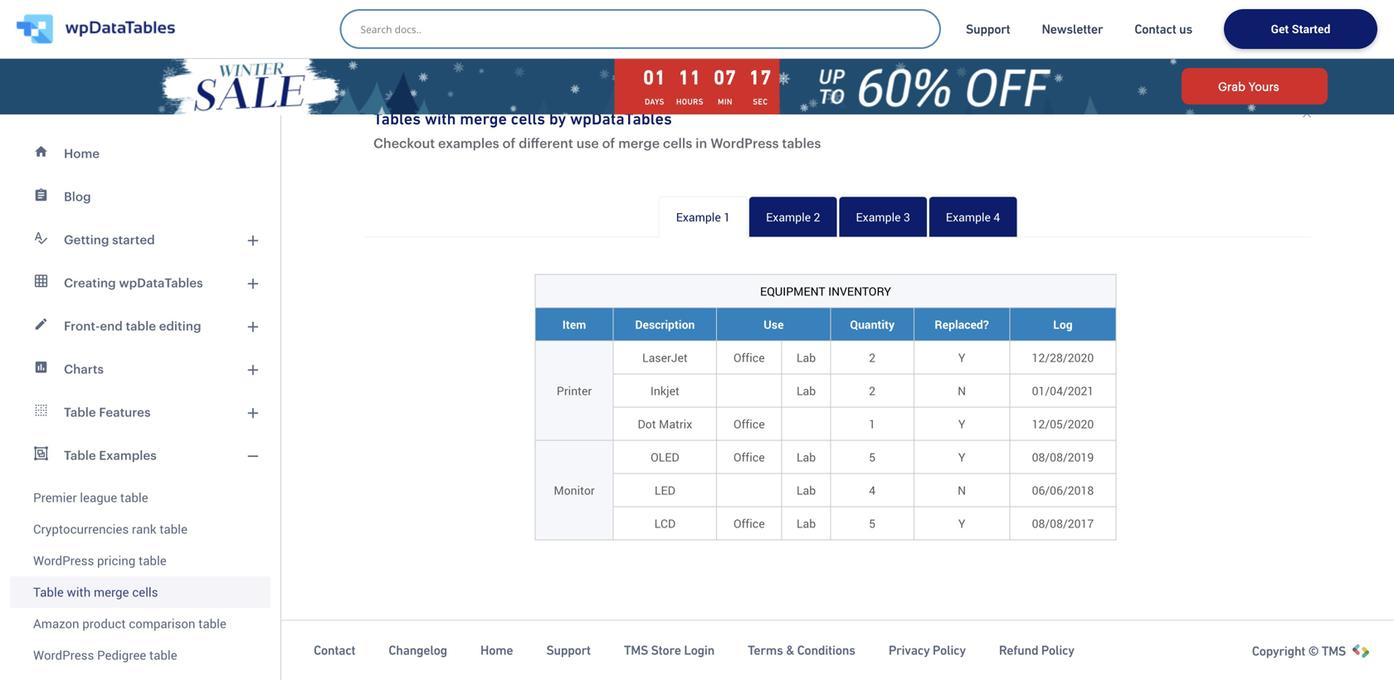 Task type: locate. For each thing, give the bounding box(es) containing it.
with down wordpress pricing table
[[67, 584, 91, 601]]

of
[[503, 135, 516, 151], [602, 135, 615, 151]]

0 vertical spatial table
[[64, 405, 96, 420]]

1 vertical spatial contact
[[314, 643, 355, 658]]

blog link
[[10, 175, 271, 218]]

0 vertical spatial 2
[[814, 209, 820, 225]]

premier league table
[[33, 489, 148, 506]]

table down charts in the bottom of the page
[[64, 405, 96, 420]]

1 vertical spatial support
[[546, 643, 591, 658]]

log
[[1053, 317, 1073, 332]]

home link
[[10, 132, 271, 175], [480, 643, 513, 659]]

example 4
[[946, 209, 1000, 225]]

1 vertical spatial n
[[958, 483, 966, 498]]

policy right privacy
[[933, 643, 966, 658]]

1 vertical spatial 5
[[869, 516, 876, 532]]

wordpress for wordpress pricing table
[[33, 552, 94, 569]]

3
[[904, 209, 910, 225]]

1 5 from the top
[[869, 449, 876, 465]]

table up premier league table
[[64, 448, 96, 463]]

1
[[724, 209, 730, 225], [869, 416, 876, 432]]

1 vertical spatial 4
[[869, 483, 876, 498]]

0 horizontal spatial of
[[503, 135, 516, 151]]

1 horizontal spatial wpdatatables
[[570, 109, 672, 128]]

tms store login
[[624, 643, 715, 658]]

y
[[958, 350, 966, 366], [958, 416, 966, 432], [958, 449, 966, 465], [958, 516, 966, 532]]

premier
[[33, 489, 77, 506]]

contact us
[[1135, 22, 1193, 37]]

2 policy from the left
[[1041, 643, 1075, 658]]

home
[[64, 146, 100, 161], [480, 643, 513, 658]]

example for example 1
[[676, 209, 721, 225]]

different
[[519, 135, 573, 151]]

tms inside tms store login link
[[624, 643, 648, 658]]

0 horizontal spatial tms
[[624, 643, 648, 658]]

equipment
[[760, 283, 825, 299]]

lab for 2
[[797, 383, 816, 399]]

1 office from the top
[[734, 350, 765, 366]]

contact
[[1135, 22, 1176, 37], [314, 643, 355, 658]]

refund policy
[[999, 643, 1075, 658]]

17
[[749, 66, 772, 89]]

0 vertical spatial 5
[[869, 449, 876, 465]]

0 horizontal spatial policy
[[933, 643, 966, 658]]

wpdatatables - tables and charts manager wordpress plugin image
[[17, 14, 175, 44]]

office
[[734, 350, 765, 366], [734, 416, 765, 432], [734, 449, 765, 465], [734, 516, 765, 532]]

table for cryptocurrencies rank table
[[160, 521, 187, 538]]

product
[[82, 615, 126, 632]]

contact inside "link"
[[1135, 22, 1176, 37]]

n
[[958, 383, 966, 399], [958, 483, 966, 498]]

4
[[994, 209, 1000, 225], [869, 483, 876, 498]]

1 lab from the top
[[797, 350, 816, 366]]

table for table features
[[64, 405, 96, 420]]

amazon
[[33, 615, 79, 632]]

08/08/2019
[[1032, 449, 1094, 465]]

tables
[[782, 135, 821, 151]]

1 horizontal spatial with
[[425, 109, 456, 128]]

2 n from the top
[[958, 483, 966, 498]]

1 vertical spatial home
[[480, 643, 513, 658]]

home right changelog
[[480, 643, 513, 658]]

get started
[[1271, 21, 1331, 37]]

merge up examples
[[460, 109, 507, 128]]

lab for 5
[[797, 516, 816, 532]]

1 example from the left
[[676, 209, 721, 225]]

1 vertical spatial with
[[425, 109, 456, 128]]

copyright
[[1252, 644, 1306, 659]]

0 horizontal spatial with
[[67, 584, 91, 601]]

2 of from the left
[[602, 135, 615, 151]]

0 vertical spatial wpdatatables
[[570, 109, 672, 128]]

contact for contact
[[314, 643, 355, 658]]

1 n from the top
[[958, 383, 966, 399]]

wpdatatables down days
[[570, 109, 672, 128]]

merge down pricing
[[94, 584, 129, 601]]

led
[[655, 483, 675, 498]]

wpdatatables up editing on the left top of page
[[119, 276, 203, 290]]

example
[[676, 209, 721, 225], [766, 209, 811, 225], [856, 209, 901, 225], [946, 209, 991, 225]]

replaced?
[[935, 317, 989, 332]]

5
[[869, 449, 876, 465], [869, 516, 876, 532]]

policy for refund policy
[[1041, 643, 1075, 658]]

0 horizontal spatial 4
[[869, 483, 876, 498]]

2 5 from the top
[[869, 516, 876, 532]]

wordpress inside 'link'
[[33, 552, 94, 569]]

policy for privacy policy
[[933, 643, 966, 658]]

in
[[696, 135, 707, 151]]

inventory
[[828, 283, 891, 299]]

lab
[[797, 350, 816, 366], [797, 383, 816, 399], [797, 449, 816, 465], [797, 483, 816, 498], [797, 516, 816, 532]]

example down in
[[676, 209, 721, 225]]

cells up the '17'
[[769, 2, 838, 40]]

1 horizontal spatial support
[[966, 22, 1010, 37]]

getting
[[64, 232, 109, 247]]

example left 3
[[856, 209, 901, 225]]

wordpress pricing table link
[[10, 545, 271, 577]]

home link up blog
[[10, 132, 271, 175]]

monitor
[[554, 483, 595, 498]]

1 y from the top
[[958, 350, 966, 366]]

2 example from the left
[[766, 209, 811, 225]]

2
[[814, 209, 820, 225], [869, 350, 876, 366], [869, 383, 876, 399]]

dot
[[638, 416, 656, 432]]

cells
[[769, 2, 838, 40], [511, 109, 545, 128], [663, 135, 692, 151], [132, 584, 158, 601]]

1 horizontal spatial 4
[[994, 209, 1000, 225]]

0 vertical spatial 4
[[994, 209, 1000, 225]]

0 vertical spatial with
[[597, 2, 659, 40]]

example right 3
[[946, 209, 991, 225]]

checkout
[[373, 135, 435, 151]]

2 vertical spatial with
[[67, 584, 91, 601]]

cryptocurrencies rank table link
[[10, 514, 271, 545]]

table for front-end table editing
[[126, 319, 156, 333]]

0 horizontal spatial support
[[546, 643, 591, 658]]

2 lab from the top
[[797, 383, 816, 399]]

table for table with merge cells
[[33, 584, 64, 601]]

privacy
[[889, 643, 930, 658]]

examples
[[99, 448, 157, 463]]

charts link
[[10, 348, 271, 391]]

front-end table editing link
[[10, 305, 271, 348]]

tms right ©
[[1322, 644, 1346, 659]]

wordpress
[[349, 2, 508, 40], [711, 135, 779, 151], [33, 552, 94, 569], [33, 647, 94, 664]]

grab
[[1218, 80, 1246, 93]]

1 vertical spatial 1
[[869, 416, 876, 432]]

Search input search field
[[361, 17, 929, 41]]

0 horizontal spatial contact
[[314, 643, 355, 658]]

0 vertical spatial n
[[958, 383, 966, 399]]

front-
[[64, 319, 100, 333]]

policy
[[933, 643, 966, 658], [1041, 643, 1075, 658]]

copyright © tms
[[1252, 644, 1346, 659]]

table for premier league table
[[120, 489, 148, 506]]

1 vertical spatial home link
[[480, 643, 513, 659]]

0 horizontal spatial home link
[[10, 132, 271, 175]]

1 horizontal spatial policy
[[1041, 643, 1075, 658]]

with up 01
[[597, 2, 659, 40]]

0 horizontal spatial wpdatatables
[[119, 276, 203, 290]]

description
[[635, 317, 695, 332]]

us
[[1179, 22, 1193, 37]]

table inside 'link'
[[139, 552, 167, 569]]

0 vertical spatial home
[[64, 146, 100, 161]]

1 horizontal spatial support link
[[966, 21, 1010, 37]]

with up examples
[[425, 109, 456, 128]]

grab yours
[[1218, 80, 1279, 93]]

2 office from the top
[[734, 416, 765, 432]]

4 y from the top
[[958, 516, 966, 532]]

Search form search field
[[361, 17, 929, 41]]

1 policy from the left
[[933, 643, 966, 658]]

wordpress pedigree table link
[[10, 640, 271, 671]]

front-end table editing
[[64, 319, 201, 333]]

wordpress for wordpress pedigree table
[[33, 647, 94, 664]]

with for table
[[67, 584, 91, 601]]

table up 'amazon'
[[33, 584, 64, 601]]

3 lab from the top
[[797, 449, 816, 465]]

0 horizontal spatial 1
[[724, 209, 730, 225]]

4 example from the left
[[946, 209, 991, 225]]

oled
[[651, 449, 679, 465]]

comparison
[[129, 615, 195, 632]]

table
[[64, 405, 96, 420], [64, 448, 96, 463], [33, 584, 64, 601]]

hours
[[676, 97, 704, 107]]

wordpress pedigree table
[[33, 647, 177, 664]]

1 horizontal spatial tms
[[1322, 644, 1346, 659]]

of left different
[[503, 135, 516, 151]]

home link right changelog
[[480, 643, 513, 659]]

example 3 link
[[839, 196, 928, 238]]

tms left store
[[624, 643, 648, 658]]

07
[[714, 66, 737, 89]]

0 horizontal spatial home
[[64, 146, 100, 161]]

1 vertical spatial support link
[[546, 643, 591, 659]]

privacy policy
[[889, 643, 966, 658]]

contact link
[[314, 643, 355, 659]]

wordpress for wordpress table with merge cells
[[349, 2, 508, 40]]

n for 01/04/2021
[[958, 383, 966, 399]]

table examples link
[[10, 434, 271, 477]]

4 lab from the top
[[797, 483, 816, 498]]

1 horizontal spatial of
[[602, 135, 615, 151]]

store
[[651, 643, 681, 658]]

0 vertical spatial contact
[[1135, 22, 1176, 37]]

with inside "tables with merge cells by wpdatatables checkout examples of different use of merge cells in wordpress tables"
[[425, 109, 456, 128]]

tms
[[624, 643, 648, 658], [1322, 644, 1346, 659]]

3 office from the top
[[734, 449, 765, 465]]

1 horizontal spatial home
[[480, 643, 513, 658]]

example up equipment
[[766, 209, 811, 225]]

home up blog
[[64, 146, 100, 161]]

cells left by
[[511, 109, 545, 128]]

policy right refund
[[1041, 643, 1075, 658]]

example 4 link
[[929, 196, 1018, 238]]

of right use
[[602, 135, 615, 151]]

1 of from the left
[[503, 135, 516, 151]]

1 horizontal spatial contact
[[1135, 22, 1176, 37]]

3 example from the left
[[856, 209, 901, 225]]

editing
[[159, 319, 201, 333]]

cells down the wordpress pricing table 'link'
[[132, 584, 158, 601]]

5 lab from the top
[[797, 516, 816, 532]]

2 vertical spatial table
[[33, 584, 64, 601]]

3 y from the top
[[958, 449, 966, 465]]

1 vertical spatial table
[[64, 448, 96, 463]]

08/08/2017
[[1032, 516, 1094, 532]]



Task type: describe. For each thing, give the bounding box(es) containing it.
4 inside example 4 link
[[994, 209, 1000, 225]]

days
[[645, 97, 665, 107]]

examples
[[438, 135, 499, 151]]

changelog link
[[389, 643, 447, 659]]

yours
[[1249, 80, 1279, 93]]

privacy policy link
[[889, 643, 966, 659]]

example 2 link
[[749, 196, 838, 238]]

example 1 link
[[659, 196, 748, 238]]

©
[[1308, 644, 1319, 659]]

getting started link
[[10, 218, 271, 261]]

tables with merge cells by wpdatatables checkout examples of different use of merge cells in wordpress tables
[[373, 109, 821, 151]]

wpdatatables inside "tables with merge cells by wpdatatables checkout examples of different use of merge cells in wordpress tables"
[[570, 109, 672, 128]]

0 vertical spatial support link
[[966, 21, 1010, 37]]

merge up 07
[[667, 2, 761, 40]]

creating wpdatatables link
[[10, 261, 271, 305]]

min
[[718, 97, 733, 107]]

tables
[[373, 109, 421, 128]]

item
[[563, 317, 586, 332]]

1 vertical spatial 2
[[869, 350, 876, 366]]

wordpress inside "tables with merge cells by wpdatatables checkout examples of different use of merge cells in wordpress tables"
[[711, 135, 779, 151]]

refund policy link
[[999, 643, 1075, 659]]

lab for 4
[[797, 483, 816, 498]]

login
[[684, 643, 715, 658]]

get started link
[[1224, 9, 1378, 49]]

contact for contact us
[[1135, 22, 1176, 37]]

cells inside table with merge cells link
[[132, 584, 158, 601]]

0 vertical spatial home link
[[10, 132, 271, 175]]

0 horizontal spatial support link
[[546, 643, 591, 659]]

example 2
[[766, 209, 820, 225]]

table with merge cells
[[33, 584, 158, 601]]

06/06/2018
[[1032, 483, 1094, 498]]

cells left in
[[663, 135, 692, 151]]

2 horizontal spatial with
[[597, 2, 659, 40]]

creating
[[64, 276, 116, 290]]

1 horizontal spatial home link
[[480, 643, 513, 659]]

contact us link
[[1135, 21, 1193, 37]]

01/04/2021
[[1032, 383, 1094, 399]]

dot matrix
[[638, 416, 692, 432]]

newsletter link
[[1042, 21, 1103, 37]]

table for wordpress pricing table
[[139, 552, 167, 569]]

0 vertical spatial support
[[966, 22, 1010, 37]]

blog
[[64, 189, 91, 204]]

tms store login link
[[624, 643, 715, 659]]

premier league table link
[[10, 477, 271, 514]]

1 horizontal spatial 1
[[869, 416, 876, 432]]

12/05/2020
[[1032, 416, 1094, 432]]

lcd
[[655, 516, 676, 532]]

table for table examples
[[64, 448, 96, 463]]

quantity
[[850, 317, 895, 332]]

example for example 3
[[856, 209, 901, 225]]

newsletter
[[1042, 22, 1103, 37]]

conditions
[[797, 643, 856, 658]]

01
[[643, 66, 666, 89]]

features
[[99, 405, 151, 420]]

pedigree
[[97, 647, 146, 664]]

pricing
[[97, 552, 136, 569]]

merge down days
[[618, 135, 660, 151]]

charts
[[64, 362, 104, 376]]

rank
[[132, 521, 156, 538]]

example for example 2
[[766, 209, 811, 225]]

wordpress pricing table
[[33, 552, 167, 569]]

2 vertical spatial 2
[[869, 383, 876, 399]]

printer
[[557, 383, 592, 399]]

matrix
[[659, 416, 692, 432]]

inkjet
[[651, 383, 680, 399]]

started
[[112, 232, 155, 247]]

table with merge cells link
[[10, 577, 271, 608]]

1 vertical spatial wpdatatables
[[119, 276, 203, 290]]

use
[[764, 317, 784, 332]]

table for wordpress pedigree table
[[149, 647, 177, 664]]

example 1
[[676, 209, 730, 225]]

terms & conditions link
[[748, 643, 856, 659]]

&
[[786, 643, 794, 658]]

sec
[[753, 97, 768, 107]]

by
[[549, 109, 566, 128]]

cryptocurrencies
[[33, 521, 129, 538]]

changelog
[[389, 643, 447, 658]]

2 y from the top
[[958, 416, 966, 432]]

creating wpdatatables
[[64, 276, 203, 290]]

4 office from the top
[[734, 516, 765, 532]]

n for 06/06/2018
[[958, 483, 966, 498]]

grab yours link
[[1182, 68, 1328, 105]]

equipment inventory
[[760, 283, 891, 299]]

example for example 4
[[946, 209, 991, 225]]

0 vertical spatial 1
[[724, 209, 730, 225]]

getting started
[[64, 232, 155, 247]]

terms
[[748, 643, 783, 658]]

end
[[100, 319, 123, 333]]

started
[[1292, 21, 1331, 37]]

12/28/2020
[[1032, 350, 1094, 366]]

use
[[577, 135, 599, 151]]

with for tables
[[425, 109, 456, 128]]

league
[[80, 489, 117, 506]]

example 3
[[856, 209, 910, 225]]

get
[[1271, 21, 1289, 37]]

terms & conditions
[[748, 643, 856, 658]]

cryptocurrencies rank table
[[33, 521, 187, 538]]



Task type: vqa. For each thing, say whether or not it's contained in the screenshot.
Item on the left top
yes



